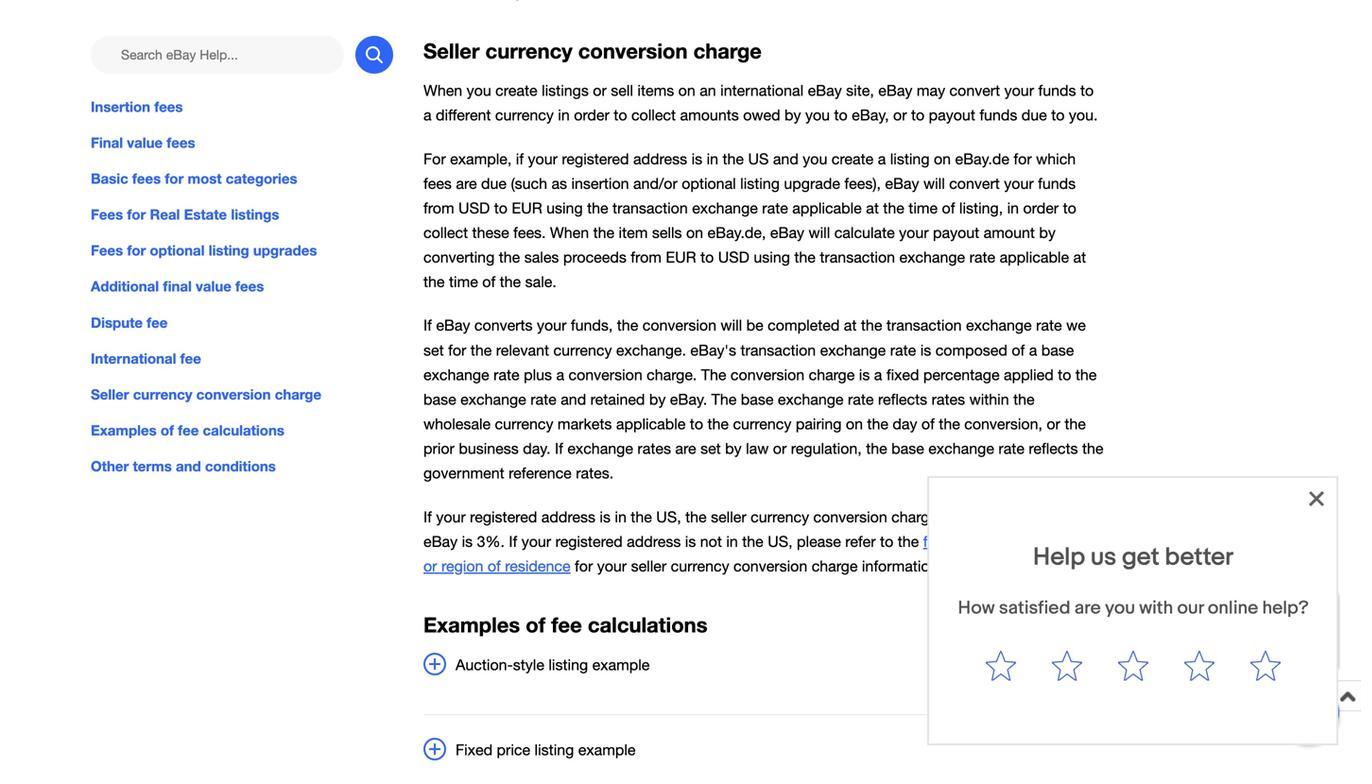 Task type: locate. For each thing, give the bounding box(es) containing it.
an up amounts
[[700, 82, 716, 99]]

by right the amount
[[1040, 224, 1056, 242]]

1 horizontal spatial when
[[550, 224, 589, 242]]

fees inside fees for real estate listings link
[[91, 206, 123, 223]]

applicable
[[793, 199, 862, 217], [1000, 249, 1070, 266], [616, 416, 686, 433]]

funds up 'you.'
[[1039, 82, 1077, 99]]

percentage
[[924, 366, 1000, 384]]

0 horizontal spatial calculations
[[203, 422, 285, 439]]

2 vertical spatial funds
[[1038, 175, 1076, 192]]

listings left sell
[[542, 82, 589, 99]]

base up law on the right bottom of the page
[[741, 391, 774, 408]]

1 horizontal spatial using
[[754, 249, 790, 266]]

to up 'you.'
[[1081, 82, 1094, 99]]

fee inside "link"
[[147, 314, 168, 331]]

0 horizontal spatial applicable
[[616, 416, 686, 433]]

your inside when you create listings or sell items on an international ebay site, ebay may convert your funds to a different currency in order to collect amounts owed by you to ebay, or to payout funds due to you.
[[1005, 82, 1035, 99]]

examples
[[91, 422, 157, 439], [424, 613, 520, 638]]

applied
[[1004, 366, 1054, 384], [942, 509, 992, 526]]

of inside fee page for your country or region of residence
[[488, 558, 501, 575]]

1 vertical spatial seller
[[91, 386, 129, 403]]

and inside for example, if your registered address is in the us and you create a listing on ebay.de for which fees are due (such as insertion and/or optional listing upgrade fees), ebay will convert your funds from usd to eur using the transaction exchange rate applicable at the time of listing, in order to collect these fees. when the item sells on ebay.de, ebay will calculate your payout amount by converting the sales proceeds from eur to usd using the transaction exchange rate applicable at the time of the sale.
[[773, 150, 799, 168]]

rates down ebay.
[[638, 440, 671, 458]]

address inside for example, if your registered address is in the us and you create a listing on ebay.de for which fees are due (such as insertion and/or optional listing upgrade fees), ebay will convert your funds from usd to eur using the transaction exchange rate applicable at the time of listing, in order to collect these fees. when the item sells on ebay.de, ebay will calculate your payout amount by converting the sales proceeds from eur to usd using the transaction exchange rate applicable at the time of the sale.
[[634, 150, 688, 168]]

fees for real estate listings link
[[91, 204, 393, 225]]

by
[[785, 107, 801, 124], [1040, 224, 1056, 242], [649, 391, 666, 408], [725, 440, 742, 458], [1085, 509, 1101, 526]]

is left fixed
[[859, 366, 870, 384]]

conversion,
[[965, 416, 1043, 433]]

from right need
[[1248, 606, 1275, 621]]

0 horizontal spatial examples of fee calculations
[[91, 422, 285, 439]]

due inside for example, if your registered address is in the us and you create a listing on ebay.de for which fees are due (such as insertion and/or optional listing upgrade fees), ebay will convert your funds from usd to eur using the transaction exchange rate applicable at the time of listing, in order to collect these fees. when the item sells on ebay.de, ebay will calculate your payout amount by converting the sales proceeds from eur to usd using the transaction exchange rate applicable at the time of the sale.
[[481, 175, 507, 192]]

seller
[[711, 509, 747, 526], [631, 558, 667, 575]]

and down conversion, on the bottom of the page
[[996, 509, 1022, 526]]

0 horizontal spatial eur
[[512, 199, 542, 217]]

due
[[1022, 107, 1048, 124], [481, 175, 507, 192]]

1 vertical spatial examples
[[424, 613, 520, 638]]

a inside when you create listings or sell items on an international ebay site, ebay may convert your funds to a different currency in order to collect amounts owed by you to ebay, or to payout funds due to you.
[[424, 107, 432, 124]]

0 vertical spatial us,
[[656, 509, 681, 526]]

1 horizontal spatial retained
[[1026, 509, 1081, 526]]

set
[[424, 342, 444, 359], [701, 440, 721, 458]]

on
[[679, 82, 696, 99], [934, 150, 951, 168], [686, 224, 704, 242], [846, 416, 863, 433]]

0 horizontal spatial set
[[424, 342, 444, 359]]

1 vertical spatial retained
[[1026, 509, 1081, 526]]

base
[[1042, 342, 1075, 359], [424, 391, 456, 408], [741, 391, 774, 408], [892, 440, 925, 458]]

your left country
[[1009, 533, 1039, 551]]

collect up converting on the top
[[424, 224, 468, 242]]

get the help you need from our automated assistant, or contact an agent. tooltip
[[1104, 604, 1284, 661]]

1 vertical spatial seller currency conversion charge
[[91, 386, 322, 403]]

within
[[970, 391, 1010, 408]]

0 vertical spatial funds
[[1039, 82, 1077, 99]]

1 horizontal spatial collect
[[632, 107, 676, 124]]

will left the calculate
[[809, 224, 830, 242]]

0 vertical spatial order
[[574, 107, 610, 124]]

2 horizontal spatial from
[[1248, 606, 1275, 621]]

1 vertical spatial listings
[[231, 206, 279, 223]]

are
[[456, 175, 477, 192], [676, 440, 697, 458]]

fees for optional listing upgrades link
[[91, 240, 393, 261]]

2 vertical spatial from
[[1248, 606, 1275, 621]]

2 vertical spatial address
[[627, 533, 681, 551]]

these
[[472, 224, 509, 242]]

retained up country
[[1026, 509, 1081, 526]]

by up country
[[1085, 509, 1101, 526]]

1 horizontal spatial calculations
[[588, 613, 708, 638]]

of down 3%. on the bottom left of page
[[488, 558, 501, 575]]

for inside fee page for your country or region of residence
[[987, 533, 1005, 551]]

from down "item"
[[631, 249, 662, 266]]

charge up the pairing at the bottom of the page
[[809, 366, 855, 384]]

on inside when you create listings or sell items on an international ebay site, ebay may convert your funds to a different currency in order to collect amounts owed by you to ebay, or to payout funds due to you.
[[679, 82, 696, 99]]

1 horizontal spatial seller
[[424, 38, 480, 63]]

funds
[[1039, 82, 1077, 99], [980, 107, 1018, 124], [1038, 175, 1076, 192]]

1 horizontal spatial due
[[1022, 107, 1048, 124]]

applied up within
[[1004, 366, 1054, 384]]

due up which
[[1022, 107, 1048, 124]]

example inside dropdown button
[[593, 657, 650, 674]]

when inside when you create listings or sell items on an international ebay site, ebay may convert your funds to a different currency in order to collect amounts owed by you to ebay, or to payout funds due to you.
[[424, 82, 463, 99]]

examples of fee calculations up 'other terms and conditions'
[[91, 422, 285, 439]]

in inside when you create listings or sell items on an international ebay site, ebay may convert your funds to a different currency in order to collect amounts owed by you to ebay, or to payout funds due to you.
[[558, 107, 570, 124]]

sells
[[652, 224, 682, 242]]

your
[[1005, 82, 1035, 99], [528, 150, 558, 168], [1004, 175, 1034, 192], [899, 224, 929, 242], [537, 317, 567, 334], [436, 509, 466, 526], [522, 533, 551, 551], [1009, 533, 1039, 551], [597, 558, 627, 575]]

1 horizontal spatial create
[[832, 150, 874, 168]]

0 vertical spatial registered
[[562, 150, 629, 168]]

get the help you need from our automated assistant, or contact an agent.
[[1113, 606, 1276, 659]]

your right the calculate
[[899, 224, 929, 242]]

0 horizontal spatial due
[[481, 175, 507, 192]]

1 vertical spatial create
[[832, 150, 874, 168]]

2 vertical spatial will
[[721, 317, 742, 334]]

create
[[496, 82, 538, 99], [832, 150, 874, 168]]

owed
[[743, 107, 781, 124]]

in
[[558, 107, 570, 124], [707, 150, 719, 168], [1008, 199, 1019, 217], [615, 509, 627, 526], [727, 533, 738, 551]]

charge.
[[647, 366, 697, 384]]

1 vertical spatial value
[[196, 278, 232, 295]]

will left be
[[721, 317, 742, 334]]

different
[[436, 107, 491, 124]]

0 vertical spatial seller currency conversion charge
[[424, 38, 762, 63]]

optional up final on the top left
[[150, 242, 205, 259]]

2 horizontal spatial will
[[924, 175, 945, 192]]

eur
[[512, 199, 542, 217], [666, 249, 697, 266]]

is down rates.
[[600, 509, 611, 526]]

example inside "dropdown button"
[[578, 742, 636, 759]]

basic fees for most categories
[[91, 170, 297, 187]]

0 vertical spatial retained
[[591, 391, 645, 408]]

conditions
[[205, 458, 276, 475]]

1 horizontal spatial will
[[809, 224, 830, 242]]

international
[[721, 82, 804, 99]]

0 vertical spatial rates
[[932, 391, 966, 408]]

Search eBay Help... text field
[[91, 36, 344, 74]]

when up the proceeds
[[550, 224, 589, 242]]

2 vertical spatial applicable
[[616, 416, 686, 433]]

listing,
[[960, 199, 1003, 217]]

on right items
[[679, 82, 696, 99]]

ebay.
[[670, 391, 708, 408]]

1 vertical spatial time
[[449, 273, 478, 291]]

1 horizontal spatial usd
[[718, 249, 750, 266]]

registered up residence
[[556, 533, 623, 551]]

to inside if your registered address is in the us, the seller currency conversion charge applied and retained by ebay is 3%. if your registered address is not in the us, please refer to the
[[880, 533, 894, 551]]

and right us
[[773, 150, 799, 168]]

0 vertical spatial due
[[1022, 107, 1048, 124]]

the down ebay's
[[701, 366, 727, 384]]

reflects down conversion, on the bottom of the page
[[1029, 440, 1078, 458]]

1 horizontal spatial time
[[909, 199, 938, 217]]

your right residence
[[597, 558, 627, 575]]

ebay,
[[852, 107, 889, 124]]

fees for real estate listings
[[91, 206, 279, 223]]

fee up international fee
[[147, 314, 168, 331]]

to
[[1081, 82, 1094, 99], [614, 107, 627, 124], [835, 107, 848, 124], [912, 107, 925, 124], [1052, 107, 1065, 124], [494, 199, 508, 217], [1063, 199, 1077, 217], [701, 249, 714, 266], [1058, 366, 1072, 384], [690, 416, 704, 433], [880, 533, 894, 551]]

value
[[127, 134, 163, 151], [196, 278, 232, 295]]

eur down sells
[[666, 249, 697, 266]]

reference
[[509, 465, 572, 482]]

0 vertical spatial the
[[701, 366, 727, 384]]

1 horizontal spatial listings
[[542, 82, 589, 99]]

rate down relevant
[[494, 366, 520, 384]]

the right ebay.
[[712, 391, 737, 408]]

convert right may
[[950, 82, 1001, 99]]

0 vertical spatial convert
[[950, 82, 1001, 99]]

applicable down ebay.
[[616, 416, 686, 433]]

0 horizontal spatial an
[[700, 82, 716, 99]]

on inside if ebay converts your funds, the conversion will be completed at the transaction exchange rate we set for the relevant currency exchange. ebay's transaction exchange rate is composed of a base exchange rate plus a conversion charge. the conversion charge is a fixed percentage applied to the base exchange rate and retained by ebay. the base exchange rate reflects rates within the wholesale currency markets applicable to the currency pairing on the day of the conversion, or the prior business day. if exchange rates are set by law or regulation, the base exchange rate reflects the government reference rates.
[[846, 416, 863, 433]]

agent.
[[1209, 643, 1246, 659]]

1 vertical spatial when
[[550, 224, 589, 242]]

fees down basic
[[91, 206, 123, 223]]

1 horizontal spatial an
[[1191, 643, 1205, 659]]

due down example,
[[481, 175, 507, 192]]

0 horizontal spatial seller currency conversion charge
[[91, 386, 322, 403]]

retained up markets
[[591, 391, 645, 408]]

2 fees from the top
[[91, 242, 123, 259]]

1 horizontal spatial optional
[[682, 175, 736, 192]]

0 horizontal spatial order
[[574, 107, 610, 124]]

retained inside if your registered address is in the us, the seller currency conversion charge applied and retained by ebay is 3%. if your registered address is not in the us, please refer to the
[[1026, 509, 1081, 526]]

your up ebay.de on the right of page
[[1005, 82, 1035, 99]]

listings inside when you create listings or sell items on an international ebay site, ebay may convert your funds to a different currency in order to collect amounts owed by you to ebay, or to payout funds due to you.
[[542, 82, 589, 99]]

1 convert from the top
[[950, 82, 1001, 99]]

example
[[593, 657, 650, 674], [578, 742, 636, 759]]

page
[[948, 533, 982, 551]]

you
[[467, 82, 491, 99], [806, 107, 830, 124], [803, 150, 828, 168], [1190, 606, 1211, 621]]

1 horizontal spatial seller
[[711, 509, 747, 526]]

funds inside for example, if your registered address is in the us and you create a listing on ebay.de for which fees are due (such as insertion and/or optional listing upgrade fees), ebay will convert your funds from usd to eur using the transaction exchange rate applicable at the time of listing, in order to collect these fees. when the item sells on ebay.de, ebay will calculate your payout amount by converting the sales proceeds from eur to usd using the transaction exchange rate applicable at the time of the sale.
[[1038, 175, 1076, 192]]

convert inside when you create listings or sell items on an international ebay site, ebay may convert your funds to a different currency in order to collect amounts owed by you to ebay, or to payout funds due to you.
[[950, 82, 1001, 99]]

if right 3%. on the bottom left of page
[[509, 533, 517, 551]]

0 vertical spatial an
[[700, 82, 716, 99]]

are inside if ebay converts your funds, the conversion will be completed at the transaction exchange rate we set for the relevant currency exchange. ebay's transaction exchange rate is composed of a base exchange rate plus a conversion charge. the conversion charge is a fixed percentage applied to the base exchange rate and retained by ebay. the base exchange rate reflects rates within the wholesale currency markets applicable to the currency pairing on the day of the conversion, or the prior business day. if exchange rates are set by law or regulation, the base exchange rate reflects the government reference rates.
[[676, 440, 697, 458]]

country
[[1043, 533, 1094, 551]]

is
[[692, 150, 703, 168], [921, 342, 932, 359], [859, 366, 870, 384], [600, 509, 611, 526], [462, 533, 473, 551], [685, 533, 696, 551]]

applied inside if ebay converts your funds, the conversion will be completed at the transaction exchange rate we set for the relevant currency exchange. ebay's transaction exchange rate is composed of a base exchange rate plus a conversion charge. the conversion charge is a fixed percentage applied to the base exchange rate and retained by ebay. the base exchange rate reflects rates within the wholesale currency markets applicable to the currency pairing on the day of the conversion, or the prior business day. if exchange rates are set by law or regulation, the base exchange rate reflects the government reference rates.
[[1004, 366, 1054, 384]]

1 horizontal spatial rates
[[932, 391, 966, 408]]

when you create listings or sell items on an international ebay site, ebay may convert your funds to a different currency in order to collect amounts owed by you to ebay, or to payout funds due to you.
[[424, 82, 1098, 124]]

exchange
[[692, 199, 758, 217], [900, 249, 966, 266], [966, 317, 1032, 334], [820, 342, 886, 359], [424, 366, 489, 384], [461, 391, 526, 408], [778, 391, 844, 408], [568, 440, 634, 458], [929, 440, 995, 458]]

seller currency conversion charge down international fee link
[[91, 386, 322, 403]]

0 vertical spatial when
[[424, 82, 463, 99]]

1 vertical spatial seller
[[631, 558, 667, 575]]

0 horizontal spatial reflects
[[878, 391, 928, 408]]

rates down percentage
[[932, 391, 966, 408]]

0 horizontal spatial optional
[[150, 242, 205, 259]]

at up the calculate
[[866, 199, 879, 217]]

order inside for example, if your registered address is in the us and you create a listing on ebay.de for which fees are due (such as insertion and/or optional listing upgrade fees), ebay will convert your funds from usd to eur using the transaction exchange rate applicable at the time of listing, in order to collect these fees. when the item sells on ebay.de, ebay will calculate your payout amount by converting the sales proceeds from eur to usd using the transaction exchange rate applicable at the time of the sale.
[[1024, 199, 1059, 217]]

currency down not
[[671, 558, 730, 575]]

convert
[[950, 82, 1001, 99], [950, 175, 1000, 192]]

or inside get the help you need from our automated assistant, or contact an agent.
[[1264, 625, 1276, 640]]

address
[[634, 150, 688, 168], [542, 509, 596, 526], [627, 533, 681, 551]]

fixed price listing example
[[456, 742, 636, 759]]

ebay left converts
[[436, 317, 470, 334]]

1 vertical spatial address
[[542, 509, 596, 526]]

time down converting on the top
[[449, 273, 478, 291]]

auction-style listing example
[[456, 657, 650, 674]]

currency
[[486, 38, 573, 63], [495, 107, 554, 124], [554, 342, 612, 359], [133, 386, 192, 403], [495, 416, 554, 433], [733, 416, 792, 433], [751, 509, 810, 526], [671, 558, 730, 575]]

currency up fee page for your country or region of residence at the bottom
[[751, 509, 810, 526]]

1 horizontal spatial us,
[[768, 533, 793, 551]]

1 vertical spatial convert
[[950, 175, 1000, 192]]

on right sells
[[686, 224, 704, 242]]

0 vertical spatial applied
[[1004, 366, 1054, 384]]

1 horizontal spatial examples
[[424, 613, 520, 638]]

for left relevant
[[448, 342, 466, 359]]

1 vertical spatial optional
[[150, 242, 205, 259]]

at inside if ebay converts your funds, the conversion will be completed at the transaction exchange rate we set for the relevant currency exchange. ebay's transaction exchange rate is composed of a base exchange rate plus a conversion charge. the conversion charge is a fixed percentage applied to the base exchange rate and retained by ebay. the base exchange rate reflects rates within the wholesale currency markets applicable to the currency pairing on the day of the conversion, or the prior business day. if exchange rates are set by law or regulation, the base exchange rate reflects the government reference rates.
[[844, 317, 857, 334]]

seller currency conversion charge
[[424, 38, 762, 63], [91, 386, 322, 403]]

for inside if ebay converts your funds, the conversion will be completed at the transaction exchange rate we set for the relevant currency exchange. ebay's transaction exchange rate is composed of a base exchange rate plus a conversion charge. the conversion charge is a fixed percentage applied to the base exchange rate and retained by ebay. the base exchange rate reflects rates within the wholesale currency markets applicable to the currency pairing on the day of the conversion, or the prior business day. if exchange rates are set by law or regulation, the base exchange rate reflects the government reference rates.
[[448, 342, 466, 359]]

0 vertical spatial seller
[[424, 38, 480, 63]]

0 horizontal spatial collect
[[424, 224, 468, 242]]

markets
[[558, 416, 612, 433]]

1 vertical spatial the
[[712, 391, 737, 408]]

due inside when you create listings or sell items on an international ebay site, ebay may convert your funds to a different currency in order to collect amounts owed by you to ebay, or to payout funds due to you.
[[1022, 107, 1048, 124]]

for left which
[[1014, 150, 1032, 168]]

currency inside when you create listings or sell items on an international ebay site, ebay may convert your funds to a different currency in order to collect amounts owed by you to ebay, or to payout funds due to you.
[[495, 107, 554, 124]]

usd
[[459, 199, 490, 217], [718, 249, 750, 266]]

funds up ebay.de on the right of page
[[980, 107, 1018, 124]]

of down converting on the top
[[482, 273, 496, 291]]

conversion up sell
[[579, 38, 688, 63]]

fees for fees for real estate listings
[[91, 206, 123, 223]]

example for fixed price listing example
[[578, 742, 636, 759]]

0 vertical spatial fees
[[91, 206, 123, 223]]

2 vertical spatial at
[[844, 317, 857, 334]]

conversion up refer
[[814, 509, 888, 526]]

the inside get the help you need from our automated assistant, or contact an agent.
[[1138, 606, 1157, 621]]

using down 'as'
[[547, 199, 583, 217]]

applicable down "upgrade"
[[793, 199, 862, 217]]

or right assistant,
[[1264, 625, 1276, 640]]

1 vertical spatial are
[[676, 440, 697, 458]]

2 convert from the top
[[950, 175, 1000, 192]]

of
[[942, 199, 956, 217], [482, 273, 496, 291], [1012, 342, 1025, 359], [922, 416, 935, 433], [161, 422, 174, 439], [488, 558, 501, 575], [526, 613, 546, 638]]

fees inside fees for optional listing upgrades link
[[91, 242, 123, 259]]

1 horizontal spatial applicable
[[793, 199, 862, 217]]

0 horizontal spatial will
[[721, 317, 742, 334]]

0 horizontal spatial usd
[[459, 199, 490, 217]]

create inside when you create listings or sell items on an international ebay site, ebay may convert your funds to a different currency in order to collect amounts owed by you to ebay, or to payout funds due to you.
[[496, 82, 538, 99]]

rates
[[932, 391, 966, 408], [638, 440, 671, 458]]

order up insertion
[[574, 107, 610, 124]]

0 vertical spatial calculations
[[203, 422, 285, 439]]

insertion
[[91, 98, 150, 115]]

fees
[[154, 98, 183, 115], [167, 134, 195, 151], [132, 170, 161, 187], [424, 175, 452, 192], [235, 278, 264, 295]]

converting
[[424, 249, 495, 266]]

by inside when you create listings or sell items on an international ebay site, ebay may convert your funds to a different currency in order to collect amounts owed by you to ebay, or to payout funds due to you.
[[785, 107, 801, 124]]

0 horizontal spatial from
[[424, 199, 454, 217]]

time
[[909, 199, 938, 217], [449, 273, 478, 291]]

fees for fees for optional listing upgrades
[[91, 242, 123, 259]]

1 vertical spatial payout
[[933, 224, 980, 242]]

0 horizontal spatial when
[[424, 82, 463, 99]]

1 vertical spatial calculations
[[588, 613, 708, 638]]

examples of fee calculations
[[91, 422, 285, 439], [424, 613, 708, 638]]

are inside for example, if your registered address is in the us and you create a listing on ebay.de for which fees are due (such as insertion and/or optional listing upgrade fees), ebay will convert your funds from usd to eur using the transaction exchange rate applicable at the time of listing, in order to collect these fees. when the item sells on ebay.de, ebay will calculate your payout amount by converting the sales proceeds from eur to usd using the transaction exchange rate applicable at the time of the sale.
[[456, 175, 477, 192]]

1 horizontal spatial examples of fee calculations
[[424, 613, 708, 638]]

0 horizontal spatial at
[[844, 317, 857, 334]]

from
[[424, 199, 454, 217], [631, 249, 662, 266], [1248, 606, 1275, 621]]

or
[[593, 82, 607, 99], [894, 107, 907, 124], [1047, 416, 1061, 433], [773, 440, 787, 458], [424, 558, 437, 575], [1264, 625, 1276, 640]]

of right composed
[[1012, 342, 1025, 359]]

a up "fees),"
[[878, 150, 886, 168]]

need
[[1215, 606, 1244, 621]]

us
[[748, 150, 769, 168]]

payout
[[929, 107, 976, 124], [933, 224, 980, 242]]

listing down us
[[741, 175, 780, 192]]

automated
[[1136, 625, 1200, 640]]

may
[[917, 82, 946, 99]]

dispute
[[91, 314, 143, 331]]

retained
[[591, 391, 645, 408], [1026, 509, 1081, 526]]

0 vertical spatial payout
[[929, 107, 976, 124]]

registered inside for example, if your registered address is in the us and you create a listing on ebay.de for which fees are due (such as insertion and/or optional listing upgrade fees), ebay will convert your funds from usd to eur using the transaction exchange rate applicable at the time of listing, in order to collect these fees. when the item sells on ebay.de, ebay will calculate your payout amount by converting the sales proceeds from eur to usd using the transaction exchange rate applicable at the time of the sale.
[[562, 150, 629, 168]]

conversion down funds,
[[569, 366, 643, 384]]

0 horizontal spatial using
[[547, 199, 583, 217]]

0 vertical spatial collect
[[632, 107, 676, 124]]

residence
[[505, 558, 571, 575]]

get
[[1113, 606, 1135, 621]]

to down may
[[912, 107, 925, 124]]

by inside for example, if your registered address is in the us and you create a listing on ebay.de for which fees are due (such as insertion and/or optional listing upgrade fees), ebay will convert your funds from usd to eur using the transaction exchange rate applicable at the time of listing, in order to collect these fees. when the item sells on ebay.de, ebay will calculate your payout amount by converting the sales proceeds from eur to usd using the transaction exchange rate applicable at the time of the sale.
[[1040, 224, 1056, 242]]

funds for ebay.de
[[1038, 175, 1076, 192]]

completed
[[768, 317, 840, 334]]

other terms and conditions link
[[91, 456, 393, 477]]

1 horizontal spatial are
[[676, 440, 697, 458]]

ebay.de
[[956, 150, 1010, 168]]

1 horizontal spatial reflects
[[1029, 440, 1078, 458]]

if
[[424, 317, 432, 334], [555, 440, 563, 458], [424, 509, 432, 526], [509, 533, 517, 551]]

seller currency conversion charge inside seller currency conversion charge link
[[91, 386, 322, 403]]

1 vertical spatial eur
[[666, 249, 697, 266]]

basic fees for most categories link
[[91, 168, 393, 189]]

ebay inside if ebay converts your funds, the conversion will be completed at the transaction exchange rate we set for the relevant currency exchange. ebay's transaction exchange rate is composed of a base exchange rate plus a conversion charge. the conversion charge is a fixed percentage applied to the base exchange rate and retained by ebay. the base exchange rate reflects rates within the wholesale currency markets applicable to the currency pairing on the day of the conversion, or the prior business day. if exchange rates are set by law or regulation, the base exchange rate reflects the government reference rates.
[[436, 317, 470, 334]]

is down amounts
[[692, 150, 703, 168]]

0 vertical spatial value
[[127, 134, 163, 151]]

1 vertical spatial applied
[[942, 509, 992, 526]]

charge down international fee link
[[275, 386, 322, 403]]

additional final value fees link
[[91, 276, 393, 297]]

from inside get the help you need from our automated assistant, or contact an agent.
[[1248, 606, 1275, 621]]

fees down for
[[424, 175, 452, 192]]

1 horizontal spatial order
[[1024, 199, 1059, 217]]

0 vertical spatial seller
[[711, 509, 747, 526]]

0 vertical spatial usd
[[459, 199, 490, 217]]

your up residence
[[522, 533, 551, 551]]

optional right and/or
[[682, 175, 736, 192]]

usd down ebay.de,
[[718, 249, 750, 266]]

collect inside when you create listings or sell items on an international ebay site, ebay may convert your funds to a different currency in order to collect amounts owed by you to ebay, or to payout funds due to you.
[[632, 107, 676, 124]]

international
[[91, 350, 176, 367]]

charge up international
[[694, 38, 762, 63]]

ebay
[[808, 82, 842, 99], [879, 82, 913, 99], [885, 175, 920, 192], [771, 224, 805, 242], [436, 317, 470, 334], [424, 533, 458, 551]]

to left 'you.'
[[1052, 107, 1065, 124]]

seller inside if your registered address is in the us, the seller currency conversion charge applied and retained by ebay is 3%. if your registered address is not in the us, please refer to the
[[711, 509, 747, 526]]

price
[[497, 742, 531, 759]]

our
[[1113, 625, 1132, 640]]

1 fees from the top
[[91, 206, 123, 223]]



Task type: vqa. For each thing, say whether or not it's contained in the screenshot.
Insertion
yes



Task type: describe. For each thing, give the bounding box(es) containing it.
your inside fee page for your country or region of residence
[[1009, 533, 1039, 551]]

currency up law on the right bottom of the page
[[733, 416, 792, 433]]

collect inside for example, if your registered address is in the us and you create a listing on ebay.de for which fees are due (such as insertion and/or optional listing upgrade fees), ebay will convert your funds from usd to eur using the transaction exchange rate applicable at the time of listing, in order to collect these fees. when the item sells on ebay.de, ebay will calculate your payout amount by converting the sales proceeds from eur to usd using the transaction exchange rate applicable at the time of the sale.
[[424, 224, 468, 242]]

dispute fee link
[[91, 312, 393, 333]]

currency down international fee
[[133, 386, 192, 403]]

if down converting on the top
[[424, 317, 432, 334]]

rate down plus
[[531, 391, 557, 408]]

listing inside dropdown button
[[549, 657, 588, 674]]

when inside for example, if your registered address is in the us and you create a listing on ebay.de for which fees are due (such as insertion and/or optional listing upgrade fees), ebay will convert your funds from usd to eur using the transaction exchange rate applicable at the time of listing, in order to collect these fees. when the item sells on ebay.de, ebay will calculate your payout amount by converting the sales proceeds from eur to usd using the transaction exchange rate applicable at the time of the sale.
[[550, 224, 589, 242]]

is left not
[[685, 533, 696, 551]]

examples of fee calculations inside examples of fee calculations link
[[91, 422, 285, 439]]

terms
[[133, 458, 172, 475]]

international fee
[[91, 350, 201, 367]]

a left fixed
[[874, 366, 883, 384]]

to up these
[[494, 199, 508, 217]]

or right ebay,
[[894, 107, 907, 124]]

3%.
[[477, 533, 505, 551]]

fees inside 'link'
[[154, 98, 183, 115]]

auction-
[[456, 657, 513, 674]]

composed
[[936, 342, 1008, 359]]

by inside if your registered address is in the us, the seller currency conversion charge applied and retained by ebay is 3%. if your registered address is not in the us, please refer to the
[[1085, 509, 1101, 526]]

fixed price listing example button
[[424, 738, 1106, 769]]

is inside for example, if your registered address is in the us and you create a listing on ebay.de for which fees are due (such as insertion and/or optional listing upgrade fees), ebay will convert your funds from usd to eur using the transaction exchange rate applicable at the time of listing, in order to collect these fees. when the item sells on ebay.de, ebay will calculate your payout amount by converting the sales proceeds from eur to usd using the transaction exchange rate applicable at the time of the sale.
[[692, 150, 703, 168]]

rate up fixed
[[890, 342, 917, 359]]

assistant,
[[1203, 625, 1260, 640]]

0 horizontal spatial time
[[449, 273, 478, 291]]

rate down "upgrade"
[[762, 199, 788, 217]]

1 horizontal spatial at
[[866, 199, 879, 217]]

rate down conversion, on the bottom of the page
[[999, 440, 1025, 458]]

please
[[797, 533, 841, 551]]

for
[[424, 150, 446, 168]]

site,
[[846, 82, 875, 99]]

item
[[619, 224, 648, 242]]

2 vertical spatial registered
[[556, 533, 623, 551]]

we
[[1067, 317, 1086, 334]]

example for auction-style listing example
[[593, 657, 650, 674]]

exchange.
[[616, 342, 686, 359]]

amounts
[[680, 107, 739, 124]]

1 vertical spatial us,
[[768, 533, 793, 551]]

charge inside if ebay converts your funds, the conversion will be completed at the transaction exchange rate we set for the relevant currency exchange. ebay's transaction exchange rate is composed of a base exchange rate plus a conversion charge. the conversion charge is a fixed percentage applied to the base exchange rate and retained by ebay. the base exchange rate reflects rates within the wholesale currency markets applicable to the currency pairing on the day of the conversion, or the prior business day. if exchange rates are set by law or regulation, the base exchange rate reflects the government reference rates.
[[809, 366, 855, 384]]

0 horizontal spatial seller
[[91, 386, 129, 403]]

transaction down and/or
[[613, 199, 688, 217]]

sales
[[525, 249, 559, 266]]

convert inside for example, if your registered address is in the us and you create a listing on ebay.de for which fees are due (such as insertion and/or optional listing upgrade fees), ebay will convert your funds from usd to eur using the transaction exchange rate applicable at the time of listing, in order to collect these fees. when the item sells on ebay.de, ebay will calculate your payout amount by converting the sales proceeds from eur to usd using the transaction exchange rate applicable at the time of the sale.
[[950, 175, 1000, 192]]

fee up 'other terms and conditions'
[[178, 422, 199, 439]]

payout inside for example, if your registered address is in the us and you create a listing on ebay.de for which fees are due (such as insertion and/or optional listing upgrade fees), ebay will convert your funds from usd to eur using the transaction exchange rate applicable at the time of listing, in order to collect these fees. when the item sells on ebay.de, ebay will calculate your payout amount by converting the sales proceeds from eur to usd using the transaction exchange rate applicable at the time of the sale.
[[933, 224, 980, 242]]

fee page for your country or region of residence
[[424, 533, 1094, 575]]

your down government
[[436, 509, 466, 526]]

fee page for your country or region of residence link
[[424, 533, 1094, 575]]

transaction up composed
[[887, 317, 962, 334]]

fees for optional listing upgrades
[[91, 242, 317, 259]]

your inside if ebay converts your funds, the conversion will be completed at the transaction exchange rate we set for the relevant currency exchange. ebay's transaction exchange rate is composed of a base exchange rate plus a conversion charge. the conversion charge is a fixed percentage applied to the base exchange rate and retained by ebay. the base exchange rate reflects rates within the wholesale currency markets applicable to the currency pairing on the day of the conversion, or the prior business day. if exchange rates are set by law or regulation, the base exchange rate reflects the government reference rates.
[[537, 317, 567, 334]]

or left sell
[[593, 82, 607, 99]]

0 horizontal spatial value
[[127, 134, 163, 151]]

for your seller currency conversion charge information.
[[571, 558, 943, 575]]

your right if
[[528, 150, 558, 168]]

1 vertical spatial examples of fee calculations
[[424, 613, 708, 638]]

ebay up ebay,
[[879, 82, 913, 99]]

0 vertical spatial examples
[[91, 422, 157, 439]]

fees.
[[514, 224, 546, 242]]

0 vertical spatial time
[[909, 199, 938, 217]]

ebay left the "site,"
[[808, 82, 842, 99]]

to left ebay,
[[835, 107, 848, 124]]

converts
[[475, 317, 533, 334]]

fees down fees for optional listing upgrades link
[[235, 278, 264, 295]]

1 vertical spatial at
[[1074, 249, 1087, 266]]

listing down may
[[890, 150, 930, 168]]

day.
[[523, 440, 551, 458]]

retained inside if ebay converts your funds, the conversion will be completed at the transaction exchange rate we set for the relevant currency exchange. ebay's transaction exchange rate is composed of a base exchange rate plus a conversion charge. the conversion charge is a fixed percentage applied to the base exchange rate and retained by ebay. the base exchange rate reflects rates within the wholesale currency markets applicable to the currency pairing on the day of the conversion, or the prior business day. if exchange rates are set by law or regulation, the base exchange rate reflects the government reference rates.
[[591, 391, 645, 408]]

is up percentage
[[921, 342, 932, 359]]

0 vertical spatial applicable
[[793, 199, 862, 217]]

ebay right ebay.de,
[[771, 224, 805, 242]]

1 vertical spatial will
[[809, 224, 830, 242]]

a right plus
[[556, 366, 565, 384]]

dispute fee
[[91, 314, 168, 331]]

be
[[747, 317, 764, 334]]

seller currency conversion charge link
[[91, 384, 393, 405]]

law
[[746, 440, 769, 458]]

a right composed
[[1029, 342, 1038, 359]]

other terms and conditions
[[91, 458, 276, 475]]

rate down the amount
[[970, 249, 996, 266]]

to down sell
[[614, 107, 627, 124]]

funds for funds
[[980, 107, 1018, 124]]

upgrade
[[784, 175, 841, 192]]

optional inside for example, if your registered address is in the us and you create a listing on ebay.de for which fees are due (such as insertion and/or optional listing upgrade fees), ebay will convert your funds from usd to eur using the transaction exchange rate applicable at the time of listing, in order to collect these fees. when the item sells on ebay.de, ebay will calculate your payout amount by converting the sales proceeds from eur to usd using the transaction exchange rate applicable at the time of the sale.
[[682, 175, 736, 192]]

prior
[[424, 440, 455, 458]]

you inside get the help you need from our automated assistant, or contact an agent.
[[1190, 606, 1211, 621]]

for left most
[[165, 170, 184, 187]]

for left real
[[127, 206, 146, 223]]

calculations inside examples of fee calculations link
[[203, 422, 285, 439]]

insertion
[[572, 175, 629, 192]]

amount
[[984, 224, 1035, 242]]

if
[[516, 150, 524, 168]]

your down ebay.de on the right of page
[[1004, 175, 1034, 192]]

fees inside for example, if your registered address is in the us and you create a listing on ebay.de for which fees are due (such as insertion and/or optional listing upgrade fees), ebay will convert your funds from usd to eur using the transaction exchange rate applicable at the time of listing, in order to collect these fees. when the item sells on ebay.de, ebay will calculate your payout amount by converting the sales proceeds from eur to usd using the transaction exchange rate applicable at the time of the sale.
[[424, 175, 452, 192]]

and right terms
[[176, 458, 201, 475]]

1 horizontal spatial value
[[196, 278, 232, 295]]

region
[[442, 558, 484, 575]]

by left law on the right bottom of the page
[[725, 440, 742, 458]]

government
[[424, 465, 505, 482]]

which
[[1036, 150, 1076, 168]]

fee inside fee page for your country or region of residence
[[924, 533, 944, 551]]

if down government
[[424, 509, 432, 526]]

and inside if your registered address is in the us, the seller currency conversion charge applied and retained by ebay is 3%. if your registered address is not in the us, please refer to the
[[996, 509, 1022, 526]]

0 vertical spatial reflects
[[878, 391, 928, 408]]

to down ebay.
[[690, 416, 704, 433]]

insertion fees
[[91, 98, 183, 115]]

final
[[163, 278, 192, 295]]

conversion down international fee link
[[196, 386, 271, 403]]

a inside for example, if your registered address is in the us and you create a listing on ebay.de for which fees are due (such as insertion and/or optional listing upgrade fees), ebay will convert your funds from usd to eur using the transaction exchange rate applicable at the time of listing, in order to collect these fees. when the item sells on ebay.de, ebay will calculate your payout amount by converting the sales proceeds from eur to usd using the transaction exchange rate applicable at the time of the sale.
[[878, 150, 886, 168]]

if ebay converts your funds, the conversion will be completed at the transaction exchange rate we set for the relevant currency exchange. ebay's transaction exchange rate is composed of a base exchange rate plus a conversion charge. the conversion charge is a fixed percentage applied to the base exchange rate and retained by ebay. the base exchange rate reflects rates within the wholesale currency markets applicable to the currency pairing on the day of the conversion, or the prior business day. if exchange rates are set by law or regulation, the base exchange rate reflects the government reference rates.
[[424, 317, 1104, 482]]

rate up regulation,
[[848, 391, 874, 408]]

or inside fee page for your country or region of residence
[[424, 558, 437, 575]]

listing down fees for real estate listings link
[[209, 242, 249, 259]]

most
[[188, 170, 222, 187]]

of up style
[[526, 613, 546, 638]]

auction-style listing example button
[[424, 653, 1106, 697]]

conversion up exchange. on the top
[[643, 317, 717, 334]]

payout inside when you create listings or sell items on an international ebay site, ebay may convert your funds to a different currency in order to collect amounts owed by you to ebay, or to payout funds due to you.
[[929, 107, 976, 124]]

an inside get the help you need from our automated assistant, or contact an agent.
[[1191, 643, 1205, 659]]

you inside for example, if your registered address is in the us and you create a listing on ebay.de for which fees are due (such as insertion and/or optional listing upgrade fees), ebay will convert your funds from usd to eur using the transaction exchange rate applicable at the time of listing, in order to collect these fees. when the item sells on ebay.de, ebay will calculate your payout amount by converting the sales proceeds from eur to usd using the transaction exchange rate applicable at the time of the sale.
[[803, 150, 828, 168]]

for inside for example, if your registered address is in the us and you create a listing on ebay.de for which fees are due (such as insertion and/or optional listing upgrade fees), ebay will convert your funds from usd to eur using the transaction exchange rate applicable at the time of listing, in order to collect these fees. when the item sells on ebay.de, ebay will calculate your payout amount by converting the sales proceeds from eur to usd using the transaction exchange rate applicable at the time of the sale.
[[1014, 150, 1032, 168]]

fees up basic fees for most categories
[[167, 134, 195, 151]]

ebay right "fees),"
[[885, 175, 920, 192]]

by down 'charge.' at top
[[649, 391, 666, 408]]

additional
[[91, 278, 159, 295]]

or right law on the right bottom of the page
[[773, 440, 787, 458]]

0 horizontal spatial rates
[[638, 440, 671, 458]]

listing inside "dropdown button"
[[535, 742, 574, 759]]

transaction down be
[[741, 342, 816, 359]]

to down we
[[1058, 366, 1072, 384]]

1 horizontal spatial from
[[631, 249, 662, 266]]

pairing
[[796, 416, 842, 433]]

to down ebay.de,
[[701, 249, 714, 266]]

rate left we
[[1036, 317, 1063, 334]]

or right conversion, on the bottom of the page
[[1047, 416, 1061, 433]]

proceeds
[[563, 249, 627, 266]]

for right residence
[[575, 558, 593, 575]]

charge down "please"
[[812, 558, 858, 575]]

contact
[[1143, 643, 1187, 659]]

charge inside if your registered address is in the us, the seller currency conversion charge applied and retained by ebay is 3%. if your registered address is not in the us, please refer to the
[[892, 509, 938, 526]]

to down which
[[1063, 199, 1077, 217]]

1 vertical spatial applicable
[[1000, 249, 1070, 266]]

applicable inside if ebay converts your funds, the conversion will be completed at the transaction exchange rate we set for the relevant currency exchange. ebay's transaction exchange rate is composed of a base exchange rate plus a conversion charge. the conversion charge is a fixed percentage applied to the base exchange rate and retained by ebay. the base exchange rate reflects rates within the wholesale currency markets applicable to the currency pairing on the day of the conversion, or the prior business day. if exchange rates are set by law or regulation, the base exchange rate reflects the government reference rates.
[[616, 416, 686, 433]]

ebay inside if your registered address is in the us, the seller currency conversion charge applied and retained by ebay is 3%. if your registered address is not in the us, please refer to the
[[424, 533, 458, 551]]

plus
[[524, 366, 552, 384]]

real
[[150, 206, 180, 223]]

fee up the auction-style listing example
[[551, 613, 582, 638]]

conversion inside if your registered address is in the us, the seller currency conversion charge applied and retained by ebay is 3%. if your registered address is not in the us, please refer to the
[[814, 509, 888, 526]]

sale.
[[525, 273, 557, 291]]

business
[[459, 440, 519, 458]]

on left ebay.de on the right of page
[[934, 150, 951, 168]]

fees),
[[845, 175, 881, 192]]

ebay.de,
[[708, 224, 766, 242]]

you up different
[[467, 82, 491, 99]]

0 vertical spatial will
[[924, 175, 945, 192]]

base down we
[[1042, 342, 1075, 359]]

information.
[[862, 558, 943, 575]]

create inside for example, if your registered address is in the us and you create a listing on ebay.de for which fees are due (such as insertion and/or optional listing upgrade fees), ebay will convert your funds from usd to eur using the transaction exchange rate applicable at the time of listing, in order to collect these fees. when the item sells on ebay.de, ebay will calculate your payout amount by converting the sales proceeds from eur to usd using the transaction exchange rate applicable at the time of the sale.
[[832, 150, 874, 168]]

fees down final value fees
[[132, 170, 161, 187]]

rates.
[[576, 465, 614, 482]]

1 vertical spatial usd
[[718, 249, 750, 266]]

1 horizontal spatial eur
[[666, 249, 697, 266]]

calculate
[[835, 224, 895, 242]]

of up terms
[[161, 422, 174, 439]]

will inside if ebay converts your funds, the conversion will be completed at the transaction exchange rate we set for the relevant currency exchange. ebay's transaction exchange rate is composed of a base exchange rate plus a conversion charge. the conversion charge is a fixed percentage applied to the base exchange rate and retained by ebay. the base exchange rate reflects rates within the wholesale currency markets applicable to the currency pairing on the day of the conversion, or the prior business day. if exchange rates are set by law or regulation, the base exchange rate reflects the government reference rates.
[[721, 317, 742, 334]]

1 vertical spatial using
[[754, 249, 790, 266]]

currency up day.
[[495, 416, 554, 433]]

funds,
[[571, 317, 613, 334]]

if right day.
[[555, 440, 563, 458]]

fixed
[[887, 366, 920, 384]]

1 horizontal spatial seller currency conversion charge
[[424, 38, 762, 63]]

you.
[[1069, 107, 1098, 124]]

day
[[893, 416, 918, 433]]

base down day
[[892, 440, 925, 458]]

applied inside if your registered address is in the us, the seller currency conversion charge applied and retained by ebay is 3%. if your registered address is not in the us, please refer to the
[[942, 509, 992, 526]]

final value fees link
[[91, 132, 393, 153]]

fixed
[[456, 742, 493, 759]]

1 vertical spatial registered
[[470, 509, 537, 526]]

transaction down the calculate
[[820, 249, 896, 266]]

other
[[91, 458, 129, 475]]

currency down funds,
[[554, 342, 612, 359]]

currency up different
[[486, 38, 573, 63]]

0 vertical spatial from
[[424, 199, 454, 217]]

help
[[1161, 606, 1186, 621]]

style
[[513, 657, 545, 674]]

base up wholesale
[[424, 391, 456, 408]]

you left ebay,
[[806, 107, 830, 124]]

conversion down if your registered address is in the us, the seller currency conversion charge applied and retained by ebay is 3%. if your registered address is not in the us, please refer to the
[[734, 558, 808, 575]]

of right day
[[922, 416, 935, 433]]

order inside when you create listings or sell items on an international ebay site, ebay may convert your funds to a different currency in order to collect amounts owed by you to ebay, or to payout funds due to you.
[[574, 107, 610, 124]]

1 vertical spatial reflects
[[1029, 440, 1078, 458]]

as
[[552, 175, 567, 192]]

example,
[[450, 150, 512, 168]]

and inside if ebay converts your funds, the conversion will be completed at the transaction exchange rate we set for the relevant currency exchange. ebay's transaction exchange rate is composed of a base exchange rate plus a conversion charge. the conversion charge is a fixed percentage applied to the base exchange rate and retained by ebay. the base exchange rate reflects rates within the wholesale currency markets applicable to the currency pairing on the day of the conversion, or the prior business day. if exchange rates are set by law or regulation, the base exchange rate reflects the government reference rates.
[[561, 391, 586, 408]]

conversion down be
[[731, 366, 805, 384]]

not
[[700, 533, 722, 551]]

additional final value fees
[[91, 278, 264, 295]]

0 vertical spatial eur
[[512, 199, 542, 217]]

1 horizontal spatial set
[[701, 440, 721, 458]]

basic
[[91, 170, 128, 187]]

of left listing,
[[942, 199, 956, 217]]

refer
[[846, 533, 876, 551]]

fee right international
[[180, 350, 201, 367]]

final value fees
[[91, 134, 195, 151]]

for up additional
[[127, 242, 146, 259]]

regulation,
[[791, 440, 862, 458]]

0 vertical spatial using
[[547, 199, 583, 217]]

upgrades
[[253, 242, 317, 259]]

international fee link
[[91, 348, 393, 369]]

items
[[638, 82, 674, 99]]

is left 3%. on the bottom left of page
[[462, 533, 473, 551]]

an inside when you create listings or sell items on an international ebay site, ebay may convert your funds to a different currency in order to collect amounts owed by you to ebay, or to payout funds due to you.
[[700, 82, 716, 99]]

currency inside if your registered address is in the us, the seller currency conversion charge applied and retained by ebay is 3%. if your registered address is not in the us, please refer to the
[[751, 509, 810, 526]]



